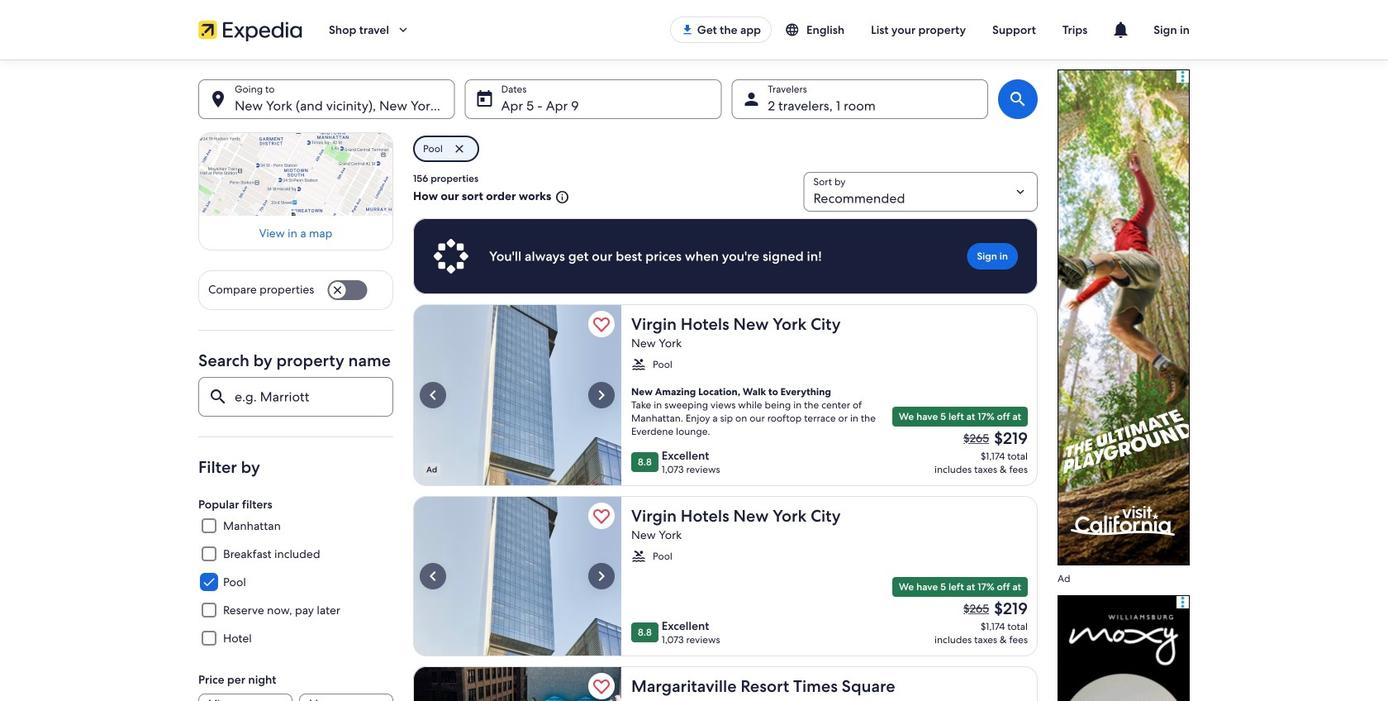 Task type: locate. For each thing, give the bounding box(es) containing it.
0 vertical spatial show previous image for virgin hotels new york city image
[[423, 385, 443, 405]]

1 show next image for virgin hotels new york city image from the top
[[592, 385, 612, 405]]

show next image for virgin hotels new york city image for bottommost small image
[[592, 385, 612, 405]]

1 horizontal spatial small image
[[785, 22, 807, 37]]

show previous image for virgin hotels new york city image for first exterior image from the bottom
[[423, 566, 443, 586]]

small image
[[552, 190, 570, 205], [632, 549, 647, 564]]

expedia logo image
[[198, 18, 303, 41]]

1 show previous image for virgin hotels new york city image from the top
[[423, 385, 443, 405]]

trailing image
[[396, 22, 411, 37]]

2 show previous image for virgin hotels new york city image from the top
[[423, 566, 443, 586]]

0 vertical spatial exterior image
[[413, 304, 622, 486]]

1 vertical spatial small image
[[632, 357, 647, 372]]

1 horizontal spatial small image
[[632, 549, 647, 564]]

exterior image
[[413, 304, 622, 486], [413, 496, 622, 656]]

0 horizontal spatial small image
[[632, 357, 647, 372]]

1 vertical spatial show previous image for virgin hotels new york city image
[[423, 566, 443, 586]]

show previous image for virgin hotels new york city image for 2nd exterior image from the bottom of the page
[[423, 385, 443, 405]]

0 vertical spatial show next image for virgin hotels new york city image
[[592, 385, 612, 405]]

2 show next image for virgin hotels new york city image from the top
[[592, 566, 612, 586]]

show next image for virgin hotels new york city image
[[592, 385, 612, 405], [592, 566, 612, 586]]

rooftop pool image
[[413, 666, 622, 701]]

download the app button image
[[681, 23, 694, 36]]

1 vertical spatial exterior image
[[413, 496, 622, 656]]

0 horizontal spatial small image
[[552, 190, 570, 205]]

communication center icon image
[[1111, 20, 1131, 40]]

show previous image for virgin hotels new york city image
[[423, 385, 443, 405], [423, 566, 443, 586]]

1 vertical spatial show next image for virgin hotels new york city image
[[592, 566, 612, 586]]

small image
[[785, 22, 807, 37], [632, 357, 647, 372]]



Task type: describe. For each thing, give the bounding box(es) containing it.
static map image image
[[198, 132, 394, 216]]

show next image for virgin hotels new york city image for bottom small icon
[[592, 566, 612, 586]]

0 vertical spatial small image
[[552, 190, 570, 205]]

0 vertical spatial small image
[[785, 22, 807, 37]]

1 exterior image from the top
[[413, 304, 622, 486]]

2 exterior image from the top
[[413, 496, 622, 656]]

search image
[[1009, 89, 1028, 109]]

1 vertical spatial small image
[[632, 549, 647, 564]]



Task type: vqa. For each thing, say whether or not it's contained in the screenshot.
Expedia logo
yes



